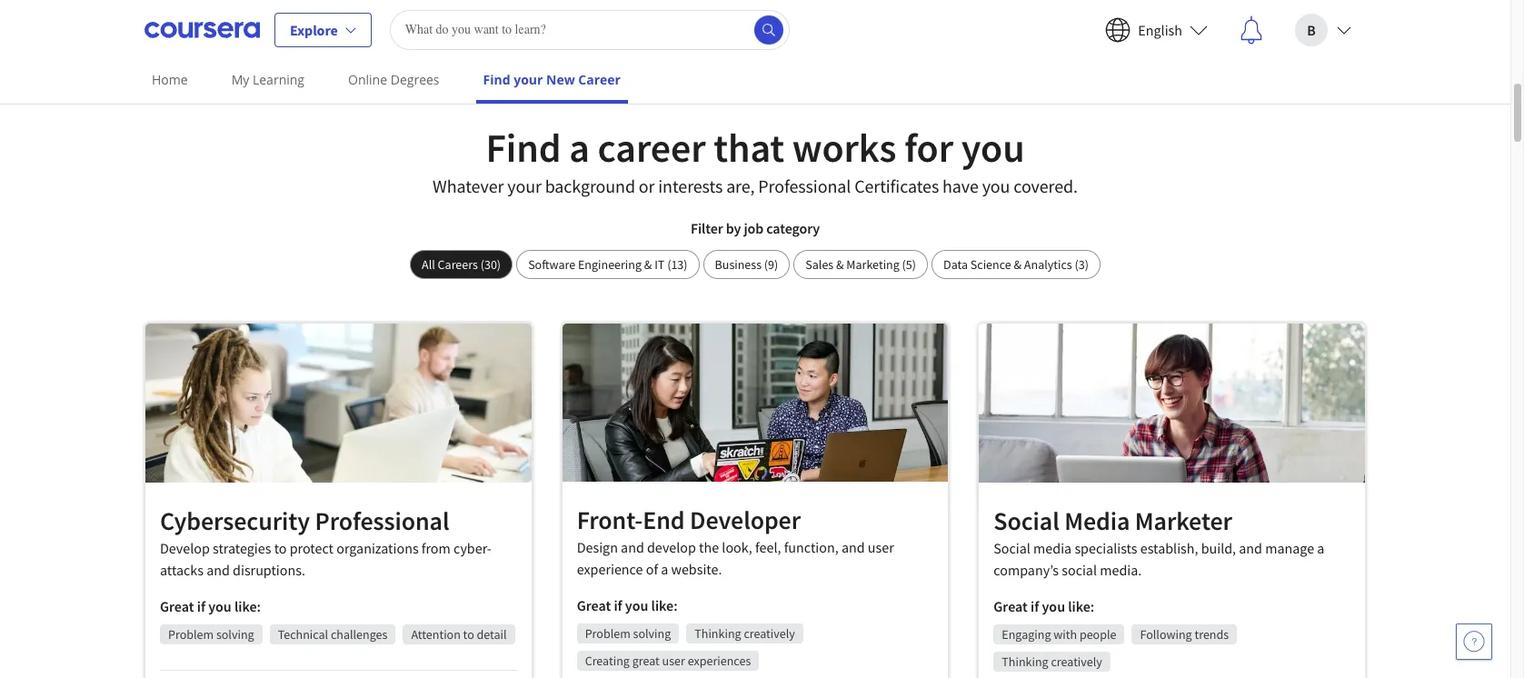 Task type: locate. For each thing, give the bounding box(es) containing it.
solving for developer
[[633, 625, 671, 642]]

a up background
[[569, 123, 590, 173]]

problem solving for developer
[[585, 625, 671, 642]]

0 horizontal spatial problem solving
[[168, 627, 254, 643]]

1 vertical spatial your
[[508, 175, 542, 197]]

specialists
[[1075, 539, 1138, 557]]

problem solving
[[585, 625, 671, 642], [168, 627, 254, 643]]

from
[[422, 539, 451, 557]]

2 horizontal spatial great if you like:
[[994, 597, 1095, 615]]

None search field
[[390, 10, 790, 50]]

creatively down with
[[1051, 653, 1103, 670]]

1 horizontal spatial like:
[[652, 596, 678, 614]]

1 horizontal spatial a
[[661, 560, 669, 578]]

software
[[528, 256, 576, 273]]

home
[[152, 71, 188, 88]]

(30)
[[481, 256, 501, 273]]

like:
[[652, 596, 678, 614], [1069, 597, 1095, 615], [234, 597, 261, 616]]

0 vertical spatial thinking creatively
[[695, 625, 795, 642]]

you for cybersecurity professional
[[208, 597, 232, 616]]

find left new
[[483, 71, 511, 88]]

0 vertical spatial your
[[514, 71, 543, 88]]

a inside social media marketer social media specialists establish, build, and manage a company's social media.
[[1318, 539, 1325, 557]]

find inside find a career that works for you whatever your background or interests are, professional certificates have you covered.
[[486, 123, 561, 173]]

1 vertical spatial thinking
[[1002, 653, 1049, 670]]

2 horizontal spatial a
[[1318, 539, 1325, 557]]

0 horizontal spatial thinking creatively
[[695, 625, 795, 642]]

2 horizontal spatial &
[[1014, 256, 1022, 273]]

1 horizontal spatial solving
[[633, 625, 671, 642]]

thinking creatively down engaging with people
[[1002, 653, 1103, 670]]

1 vertical spatial a
[[1318, 539, 1325, 557]]

you
[[962, 123, 1025, 173], [983, 175, 1010, 197], [625, 596, 649, 614], [1042, 597, 1066, 615], [208, 597, 232, 616]]

2 horizontal spatial great
[[994, 597, 1028, 615]]

great up engaging
[[994, 597, 1028, 615]]

social media marketer image
[[980, 324, 1366, 482]]

Sales & Marketing (5) button
[[794, 250, 928, 279]]

home link
[[145, 59, 195, 100]]

1 horizontal spatial thinking creatively
[[1002, 653, 1103, 670]]

1 vertical spatial social
[[994, 539, 1031, 557]]

to left the "detail"
[[463, 627, 474, 643]]

solving
[[633, 625, 671, 642], [216, 627, 254, 643]]

& inside button
[[1014, 256, 1022, 273]]

great for social media marketer
[[994, 597, 1028, 615]]

user right great
[[662, 653, 685, 669]]

organizations
[[337, 539, 419, 557]]

great if you like: down experience
[[577, 596, 678, 614]]

look,
[[722, 538, 753, 556]]

if down the attacks
[[197, 597, 206, 616]]

1 horizontal spatial great if you like:
[[577, 596, 678, 614]]

great if you like: for front-
[[577, 596, 678, 614]]

0 vertical spatial to
[[274, 539, 287, 557]]

problem down the attacks
[[168, 627, 214, 643]]

b
[[1308, 20, 1316, 39]]

1 social from the top
[[994, 504, 1060, 537]]

thinking down engaging
[[1002, 653, 1049, 670]]

thinking creatively up experiences
[[695, 625, 795, 642]]

you for social media marketer
[[1042, 597, 1066, 615]]

if up engaging
[[1031, 597, 1040, 615]]

all
[[422, 256, 435, 273]]

you up engaging with people
[[1042, 597, 1066, 615]]

filter
[[691, 219, 723, 237]]

0 vertical spatial creatively
[[744, 625, 795, 642]]

1 horizontal spatial if
[[614, 596, 623, 614]]

1 horizontal spatial problem solving
[[585, 625, 671, 642]]

thinking up experiences
[[695, 625, 742, 642]]

0 vertical spatial user
[[868, 538, 894, 556]]

you right have
[[983, 175, 1010, 197]]

& left it
[[644, 256, 652, 273]]

great down the attacks
[[160, 597, 194, 616]]

like: up with
[[1069, 597, 1095, 615]]

to up disruptions.
[[274, 539, 287, 557]]

1 & from the left
[[644, 256, 652, 273]]

creatively
[[744, 625, 795, 642], [1051, 653, 1103, 670]]

2 vertical spatial a
[[661, 560, 669, 578]]

0 vertical spatial social
[[994, 504, 1060, 537]]

your
[[514, 71, 543, 88], [508, 175, 542, 197]]

great
[[633, 653, 660, 669]]

attention to detail
[[411, 627, 507, 643]]

solving up great
[[633, 625, 671, 642]]

developer
[[690, 504, 801, 536]]

3 & from the left
[[1014, 256, 1022, 273]]

following trends
[[1141, 626, 1229, 642]]

if down experience
[[614, 596, 623, 614]]

1 horizontal spatial user
[[868, 538, 894, 556]]

problem for cybersecurity professional
[[168, 627, 214, 643]]

background
[[545, 175, 635, 197]]

option group
[[410, 250, 1101, 279]]

0 horizontal spatial great
[[160, 597, 194, 616]]

with
[[1054, 626, 1078, 642]]

your inside find your new career link
[[514, 71, 543, 88]]

0 vertical spatial a
[[569, 123, 590, 173]]

great for cybersecurity professional
[[160, 597, 194, 616]]

1 horizontal spatial problem
[[585, 625, 631, 642]]

like: down of
[[652, 596, 678, 614]]

& right the science
[[1014, 256, 1022, 273]]

a right of
[[661, 560, 669, 578]]

attention
[[411, 627, 461, 643]]

0 horizontal spatial like:
[[234, 597, 261, 616]]

and up experience
[[621, 538, 644, 556]]

0 vertical spatial professional
[[759, 175, 851, 197]]

0 horizontal spatial professional
[[315, 505, 449, 537]]

professional up "category"
[[759, 175, 851, 197]]

cyber-
[[454, 539, 492, 557]]

like: down disruptions.
[[234, 597, 261, 616]]

and inside social media marketer social media specialists establish, build, and manage a company's social media.
[[1240, 539, 1263, 557]]

if
[[614, 596, 623, 614], [1031, 597, 1040, 615], [197, 597, 206, 616]]

science
[[971, 256, 1012, 273]]

great if you like: up engaging with people
[[994, 597, 1095, 615]]

marketing
[[847, 256, 900, 273]]

1 horizontal spatial great
[[577, 596, 611, 614]]

find inside find your new career link
[[483, 71, 511, 88]]

challenges
[[331, 627, 388, 643]]

(3)
[[1075, 256, 1089, 273]]

experience
[[577, 560, 643, 578]]

following
[[1141, 626, 1193, 642]]

explore
[[290, 20, 338, 39]]

media
[[1034, 539, 1072, 557]]

like: for developer
[[652, 596, 678, 614]]

0 horizontal spatial &
[[644, 256, 652, 273]]

it
[[655, 256, 665, 273]]

& right sales
[[836, 256, 844, 273]]

1 vertical spatial find
[[486, 123, 561, 173]]

0 vertical spatial thinking
[[695, 625, 742, 642]]

online degrees link
[[341, 59, 447, 100]]

a right manage
[[1318, 539, 1325, 557]]

0 horizontal spatial if
[[197, 597, 206, 616]]

solving left the technical
[[216, 627, 254, 643]]

professional
[[759, 175, 851, 197], [315, 505, 449, 537]]

certificates
[[855, 175, 939, 197]]

2 horizontal spatial if
[[1031, 597, 1040, 615]]

great if you like: for social
[[994, 597, 1095, 615]]

you down strategies
[[208, 597, 232, 616]]

have
[[943, 175, 979, 197]]

0 horizontal spatial solving
[[216, 627, 254, 643]]

and down strategies
[[207, 561, 230, 579]]

help center image
[[1464, 631, 1486, 653]]

0 horizontal spatial problem
[[168, 627, 214, 643]]

attacks
[[160, 561, 204, 579]]

(9)
[[764, 256, 779, 273]]

problem
[[585, 625, 631, 642], [168, 627, 214, 643]]

great if you like: down the attacks
[[160, 597, 261, 616]]

and
[[621, 538, 644, 556], [842, 538, 865, 556], [1240, 539, 1263, 557], [207, 561, 230, 579]]

professional up organizations
[[315, 505, 449, 537]]

0 horizontal spatial to
[[274, 539, 287, 557]]

1 horizontal spatial &
[[836, 256, 844, 273]]

of
[[646, 560, 658, 578]]

1 vertical spatial to
[[463, 627, 474, 643]]

social up media
[[994, 504, 1060, 537]]

problem solving up great
[[585, 625, 671, 642]]

analytics
[[1025, 256, 1073, 273]]

user right function,
[[868, 538, 894, 556]]

problem up creating
[[585, 625, 631, 642]]

manage
[[1266, 539, 1315, 557]]

0 vertical spatial find
[[483, 71, 511, 88]]

2 horizontal spatial like:
[[1069, 597, 1095, 615]]

social up company's on the bottom of page
[[994, 539, 1031, 557]]

solving for develop
[[216, 627, 254, 643]]

disruptions.
[[233, 561, 305, 579]]

job
[[744, 219, 764, 237]]

1 vertical spatial creatively
[[1051, 653, 1103, 670]]

problem solving down the attacks
[[168, 627, 254, 643]]

find up whatever
[[486, 123, 561, 173]]

great
[[577, 596, 611, 614], [994, 597, 1028, 615], [160, 597, 194, 616]]

my learning
[[232, 71, 305, 88]]

engineering
[[578, 256, 642, 273]]

people
[[1080, 626, 1117, 642]]

& for data science & analytics (3)
[[1014, 256, 1022, 273]]

option group containing all careers (30)
[[410, 250, 1101, 279]]

&
[[644, 256, 652, 273], [836, 256, 844, 273], [1014, 256, 1022, 273]]

1 vertical spatial professional
[[315, 505, 449, 537]]

you down of
[[625, 596, 649, 614]]

0 horizontal spatial a
[[569, 123, 590, 173]]

detail
[[477, 627, 507, 643]]

thinking creatively
[[695, 625, 795, 642], [1002, 653, 1103, 670]]

a inside front-end developer design and develop the look, feel, function, and user experience of a website.
[[661, 560, 669, 578]]

experiences
[[688, 653, 751, 669]]

1 vertical spatial user
[[662, 653, 685, 669]]

great down experience
[[577, 596, 611, 614]]

1 horizontal spatial professional
[[759, 175, 851, 197]]

thinking
[[695, 625, 742, 642], [1002, 653, 1049, 670]]

degrees
[[391, 71, 440, 88]]

creatively up experiences
[[744, 625, 795, 642]]

0 horizontal spatial creatively
[[744, 625, 795, 642]]

and right build,
[[1240, 539, 1263, 557]]

0 horizontal spatial great if you like:
[[160, 597, 261, 616]]

b button
[[1281, 0, 1367, 59]]

your left new
[[514, 71, 543, 88]]

professional inside cybersecurity professional develop strategies to protect organizations from cyber- attacks and disruptions.
[[315, 505, 449, 537]]

to
[[274, 539, 287, 557], [463, 627, 474, 643]]

works
[[793, 123, 897, 173]]

to inside cybersecurity professional develop strategies to protect organizations from cyber- attacks and disruptions.
[[274, 539, 287, 557]]

a
[[569, 123, 590, 173], [1318, 539, 1325, 557], [661, 560, 669, 578]]

software engineering & it (13)
[[528, 256, 688, 273]]

your right whatever
[[508, 175, 542, 197]]

find your new career
[[483, 71, 621, 88]]



Task type: vqa. For each thing, say whether or not it's contained in the screenshot.


Task type: describe. For each thing, give the bounding box(es) containing it.
trends
[[1195, 626, 1229, 642]]

develop
[[647, 538, 696, 556]]

sales
[[806, 256, 834, 273]]

front-
[[577, 504, 643, 536]]

great if you like: for cybersecurity
[[160, 597, 261, 616]]

sales & marketing (5)
[[806, 256, 917, 273]]

Data Science & Analytics (3) button
[[932, 250, 1101, 279]]

filter by job category
[[691, 219, 820, 237]]

cybersecurity
[[160, 505, 310, 537]]

media
[[1065, 504, 1130, 537]]

creating great user experiences
[[585, 653, 751, 669]]

end
[[643, 504, 685, 536]]

career
[[579, 71, 621, 88]]

user inside front-end developer design and develop the look, feel, function, and user experience of a website.
[[868, 538, 894, 556]]

whatever
[[433, 175, 504, 197]]

design
[[577, 538, 618, 556]]

english
[[1139, 20, 1183, 39]]

careers
[[438, 256, 478, 273]]

find for a
[[486, 123, 561, 173]]

find a career that works for you whatever your background or interests are, professional certificates have you covered.
[[433, 123, 1078, 197]]

my
[[232, 71, 249, 88]]

english button
[[1091, 0, 1223, 59]]

0 horizontal spatial user
[[662, 653, 685, 669]]

find your new career link
[[476, 59, 628, 104]]

1 horizontal spatial thinking
[[1002, 653, 1049, 670]]

problem for front-end developer
[[585, 625, 631, 642]]

business
[[715, 256, 762, 273]]

0 horizontal spatial thinking
[[695, 625, 742, 642]]

cybersecurity analyst image
[[145, 324, 532, 483]]

new
[[546, 71, 575, 88]]

All Careers (30) button
[[410, 250, 513, 279]]

(13)
[[667, 256, 688, 273]]

creating
[[585, 653, 630, 669]]

1 vertical spatial thinking creatively
[[1002, 653, 1103, 670]]

business (9)
[[715, 256, 779, 273]]

Business (9) button
[[703, 250, 790, 279]]

if for cybersecurity
[[197, 597, 206, 616]]

establish,
[[1141, 539, 1199, 557]]

(5)
[[902, 256, 917, 273]]

2 & from the left
[[836, 256, 844, 273]]

and right function,
[[842, 538, 865, 556]]

coursera image
[[145, 15, 260, 44]]

data science & analytics (3)
[[944, 256, 1089, 273]]

if for social
[[1031, 597, 1040, 615]]

great for front-end developer
[[577, 596, 611, 614]]

if for front-
[[614, 596, 623, 614]]

career
[[598, 123, 706, 173]]

1 horizontal spatial to
[[463, 627, 474, 643]]

explore button
[[275, 12, 372, 47]]

engaging with people
[[1002, 626, 1117, 642]]

technical
[[278, 627, 328, 643]]

data
[[944, 256, 968, 273]]

cybersecurity professional develop strategies to protect organizations from cyber- attacks and disruptions.
[[160, 505, 492, 579]]

online
[[348, 71, 387, 88]]

social
[[1062, 561, 1097, 579]]

problem solving for develop
[[168, 627, 254, 643]]

feel,
[[756, 538, 781, 556]]

media.
[[1100, 561, 1142, 579]]

are,
[[727, 175, 755, 197]]

category
[[767, 219, 820, 237]]

What do you want to learn? text field
[[390, 10, 790, 50]]

your inside find a career that works for you whatever your background or interests are, professional certificates have you covered.
[[508, 175, 542, 197]]

protect
[[290, 539, 334, 557]]

like: for marketer
[[1069, 597, 1095, 615]]

Software Engineering & IT (13) button
[[517, 250, 700, 279]]

strategies
[[213, 539, 271, 557]]

build,
[[1202, 539, 1237, 557]]

learning
[[253, 71, 305, 88]]

like: for develop
[[234, 597, 261, 616]]

develop
[[160, 539, 210, 557]]

and inside cybersecurity professional develop strategies to protect organizations from cyber- attacks and disruptions.
[[207, 561, 230, 579]]

a inside find a career that works for you whatever your background or interests are, professional certificates have you covered.
[[569, 123, 590, 173]]

engaging
[[1002, 626, 1051, 642]]

you for front-end developer
[[625, 596, 649, 614]]

you up have
[[962, 123, 1025, 173]]

website.
[[671, 560, 722, 578]]

technical challenges
[[278, 627, 388, 643]]

front-end developer design and develop the look, feel, function, and user experience of a website.
[[577, 504, 894, 578]]

interests
[[659, 175, 723, 197]]

covered.
[[1014, 175, 1078, 197]]

professional inside find a career that works for you whatever your background or interests are, professional certificates have you covered.
[[759, 175, 851, 197]]

or
[[639, 175, 655, 197]]

& for software engineering & it (13)
[[644, 256, 652, 273]]

social media marketer social media specialists establish, build, and manage a company's social media.
[[994, 504, 1325, 579]]

1 horizontal spatial creatively
[[1051, 653, 1103, 670]]

my learning link
[[224, 59, 312, 100]]

the
[[699, 538, 719, 556]]

find for your
[[483, 71, 511, 88]]

online degrees
[[348, 71, 440, 88]]

marketer
[[1135, 504, 1233, 537]]

all careers (30)
[[422, 256, 501, 273]]

by
[[726, 219, 741, 237]]

for
[[905, 123, 954, 173]]

2 social from the top
[[994, 539, 1031, 557]]



